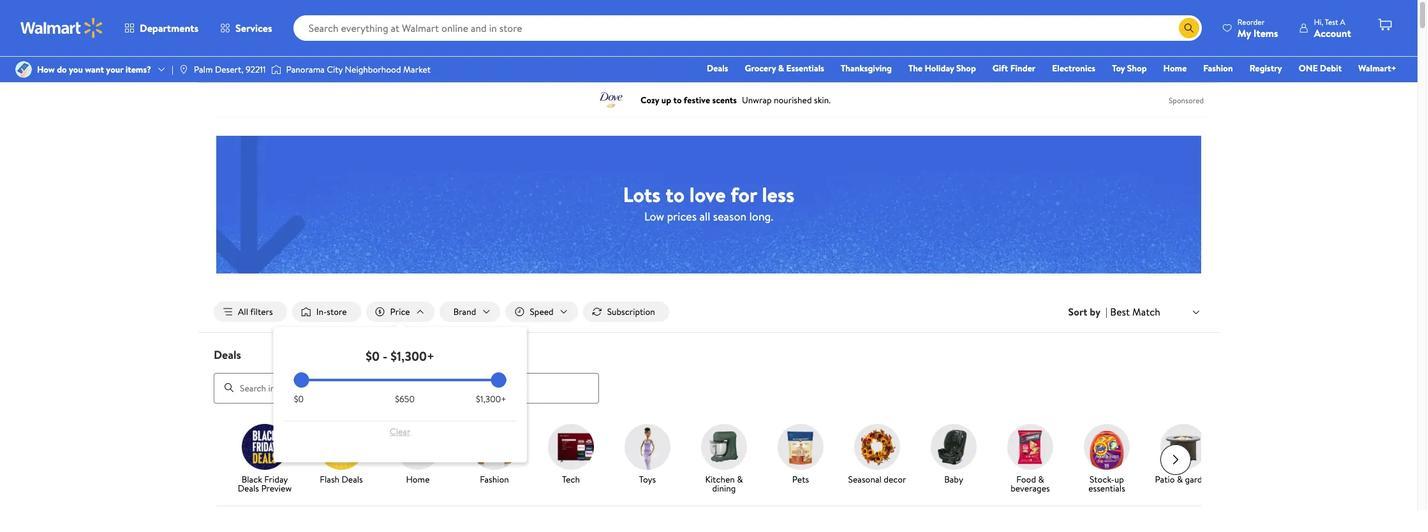 Task type: locate. For each thing, give the bounding box(es) containing it.
shop right toy
[[1127, 62, 1147, 75]]

black friday deals preview link
[[232, 424, 298, 496]]

less
[[762, 180, 795, 208]]

Search search field
[[293, 15, 1202, 41]]

deals left preview in the left bottom of the page
[[238, 482, 259, 495]]

deals up search icon
[[214, 347, 241, 363]]

gift finder link
[[987, 61, 1042, 75]]

best match button
[[1108, 304, 1204, 320]]

& right grocery on the right top of page
[[778, 62, 784, 75]]

panorama city neighborhood market
[[286, 63, 431, 76]]

$1,300+ up $1300 range field
[[391, 348, 435, 365]]

$0
[[366, 348, 380, 365], [294, 393, 304, 406]]

& inside food & beverages
[[1039, 473, 1044, 486]]

2 horizontal spatial  image
[[271, 63, 281, 76]]

$1,300+ up fashion image
[[476, 393, 506, 406]]

 image
[[15, 61, 32, 78], [271, 63, 281, 76], [179, 64, 189, 75]]

1 vertical spatial home link
[[385, 424, 451, 487]]

black friday deals image
[[242, 424, 288, 470]]

|
[[172, 63, 173, 76], [1106, 305, 1108, 319]]

flash deals link
[[308, 424, 375, 487]]

fashion down fashion image
[[480, 473, 509, 486]]

finder
[[1011, 62, 1036, 75]]

1 horizontal spatial $1,300+
[[476, 393, 506, 406]]

fashion
[[1204, 62, 1233, 75], [480, 473, 509, 486]]

decor
[[884, 473, 906, 486]]

1 vertical spatial $0
[[294, 393, 304, 406]]

sponsored
[[1169, 95, 1204, 106]]

& inside kitchen & dining
[[737, 473, 743, 486]]

toys image
[[625, 424, 671, 470]]

beverages
[[1011, 482, 1050, 495]]

speed
[[530, 306, 554, 318]]

1 horizontal spatial  image
[[179, 64, 189, 75]]

 image for palm
[[179, 64, 189, 75]]

fashion up sponsored
[[1204, 62, 1233, 75]]

&
[[778, 62, 784, 75], [737, 473, 743, 486], [1039, 473, 1044, 486], [1177, 473, 1183, 486]]

pets link
[[768, 424, 834, 487]]

| inside sort and filter section element
[[1106, 305, 1108, 319]]

brand button
[[439, 302, 501, 322]]

low
[[644, 208, 664, 224]]

-
[[383, 348, 388, 365]]

in-
[[316, 306, 327, 318]]

home
[[1164, 62, 1187, 75], [406, 473, 430, 486]]

store
[[327, 306, 347, 318]]

1 vertical spatial home
[[406, 473, 430, 486]]

tech
[[562, 473, 580, 486]]

walmart+ link
[[1353, 61, 1403, 75]]

shop right 'holiday'
[[957, 62, 976, 75]]

dining
[[713, 482, 736, 495]]

1 horizontal spatial fashion link
[[1198, 61, 1239, 75]]

home down the home image
[[406, 473, 430, 486]]

0 vertical spatial home link
[[1158, 61, 1193, 75]]

kitchen & dining
[[705, 473, 743, 495]]

departments
[[140, 21, 199, 35]]

toys link
[[615, 424, 681, 487]]

season
[[713, 208, 747, 224]]

& right patio at the right of page
[[1177, 473, 1183, 486]]

0 vertical spatial home
[[1164, 62, 1187, 75]]

sort and filter section element
[[198, 292, 1219, 333]]

seasonal decor link
[[844, 424, 911, 487]]

tech image
[[548, 424, 594, 470]]

clear
[[390, 426, 411, 438]]

best match
[[1111, 305, 1161, 319]]

1 vertical spatial fashion
[[480, 473, 509, 486]]

departments button
[[114, 13, 209, 43]]

home link down $650 at the bottom left of the page
[[385, 424, 451, 487]]

baby
[[945, 473, 964, 486]]

flash
[[320, 473, 340, 486]]

the
[[909, 62, 923, 75]]

home link up sponsored
[[1158, 61, 1193, 75]]

& right "food"
[[1039, 473, 1044, 486]]

palm
[[194, 63, 213, 76]]

registry
[[1250, 62, 1283, 75]]

Search in deals search field
[[214, 373, 599, 404]]

up
[[1115, 473, 1124, 486]]

seasonal decor image
[[854, 424, 900, 470]]

by
[[1090, 305, 1101, 319]]

& right dining
[[737, 473, 743, 486]]

fashion link
[[1198, 61, 1239, 75], [461, 424, 528, 487]]

sort
[[1069, 305, 1088, 319]]

black
[[242, 473, 262, 486]]

patio
[[1155, 473, 1175, 486]]

gift
[[993, 62, 1008, 75]]

 image left palm at the top of page
[[179, 64, 189, 75]]

| right by
[[1106, 305, 1108, 319]]

1 horizontal spatial fashion
[[1204, 62, 1233, 75]]

kitchen
[[705, 473, 735, 486]]

0 horizontal spatial  image
[[15, 61, 32, 78]]

shop
[[957, 62, 976, 75], [1127, 62, 1147, 75]]

next slide for chipmodulewithimages list image
[[1161, 445, 1191, 475]]

all
[[238, 306, 248, 318]]

0 vertical spatial $0
[[366, 348, 380, 365]]

0 horizontal spatial |
[[172, 63, 173, 76]]

fashion image
[[472, 424, 518, 470]]

patio & garden image
[[1161, 424, 1207, 470]]

| left palm at the top of page
[[172, 63, 173, 76]]

$0 for $0
[[294, 393, 304, 406]]

0 horizontal spatial fashion
[[480, 473, 509, 486]]

0 horizontal spatial shop
[[957, 62, 976, 75]]

0 horizontal spatial home link
[[385, 424, 451, 487]]

0 horizontal spatial $0
[[294, 393, 304, 406]]

items?
[[126, 63, 151, 76]]

1 horizontal spatial $0
[[366, 348, 380, 365]]

0 horizontal spatial fashion link
[[461, 424, 528, 487]]

stock-up essentials
[[1089, 473, 1126, 495]]

clear search field text image
[[1164, 23, 1174, 33]]

one debit link
[[1293, 61, 1348, 75]]

 image right "92211"
[[271, 63, 281, 76]]

toy shop
[[1112, 62, 1147, 75]]

lots to love for less. low prices all season long. image
[[216, 136, 1202, 274]]

sort by |
[[1069, 305, 1108, 319]]

92211
[[246, 63, 266, 76]]

registry link
[[1244, 61, 1288, 75]]

match
[[1133, 305, 1161, 319]]

home up sponsored
[[1164, 62, 1187, 75]]

brand
[[454, 306, 476, 318]]

1 horizontal spatial |
[[1106, 305, 1108, 319]]

1 vertical spatial |
[[1106, 305, 1108, 319]]

toy shop link
[[1107, 61, 1153, 75]]

$650
[[395, 393, 415, 406]]

walmart image
[[20, 18, 103, 38]]

$1300 range field
[[294, 379, 506, 382]]

palm desert, 92211
[[194, 63, 266, 76]]

seasonal decor
[[848, 473, 906, 486]]

1 horizontal spatial shop
[[1127, 62, 1147, 75]]

toys
[[639, 473, 656, 486]]

baby link
[[921, 424, 987, 487]]

0 horizontal spatial $1,300+
[[391, 348, 435, 365]]

speed button
[[506, 302, 578, 322]]

want
[[85, 63, 104, 76]]

 image left how
[[15, 61, 32, 78]]

walmart+
[[1359, 62, 1397, 75]]



Task type: describe. For each thing, give the bounding box(es) containing it.
reorder my items
[[1238, 16, 1279, 40]]

search icon image
[[1184, 23, 1194, 33]]

price button
[[366, 302, 434, 322]]

the holiday shop
[[909, 62, 976, 75]]

1 vertical spatial fashion link
[[461, 424, 528, 487]]

gift finder
[[993, 62, 1036, 75]]

pets image
[[778, 424, 824, 470]]

how
[[37, 63, 55, 76]]

the holiday shop link
[[903, 61, 982, 75]]

$0 for $0 - $1,300+
[[366, 348, 380, 365]]

services button
[[209, 13, 283, 43]]

clear button
[[294, 422, 506, 442]]

essentials
[[1089, 482, 1126, 495]]

market
[[403, 63, 431, 76]]

neighborhood
[[345, 63, 401, 76]]

0 vertical spatial |
[[172, 63, 173, 76]]

hi, test a account
[[1314, 16, 1352, 40]]

all filters
[[238, 306, 273, 318]]

you
[[69, 63, 83, 76]]

food & beverages image
[[1008, 424, 1054, 470]]

& for beverages
[[1039, 473, 1044, 486]]

search image
[[224, 383, 234, 393]]

friday
[[264, 473, 288, 486]]

services
[[236, 21, 272, 35]]

kitchen & dining link
[[691, 424, 757, 496]]

& for essentials
[[778, 62, 784, 75]]

for
[[731, 180, 757, 208]]

0 vertical spatial fashion link
[[1198, 61, 1239, 75]]

deals inside black friday deals preview
[[238, 482, 259, 495]]

0 horizontal spatial home
[[406, 473, 430, 486]]

deals link
[[701, 61, 734, 75]]

food & beverages link
[[997, 424, 1064, 496]]

0 vertical spatial fashion
[[1204, 62, 1233, 75]]

preview
[[261, 482, 292, 495]]

$0 range field
[[294, 379, 506, 382]]

kitchen and dining image
[[701, 424, 747, 470]]

food
[[1017, 473, 1036, 486]]

city
[[327, 63, 343, 76]]

1 vertical spatial $1,300+
[[476, 393, 506, 406]]

one
[[1299, 62, 1318, 75]]

grocery & essentials link
[[739, 61, 830, 75]]

flash deals image
[[318, 424, 364, 470]]

prices
[[667, 208, 697, 224]]

patio & garden
[[1155, 473, 1212, 486]]

 image for how
[[15, 61, 32, 78]]

test
[[1325, 16, 1339, 27]]

all
[[700, 208, 711, 224]]

essentials
[[787, 62, 824, 75]]

subscription
[[607, 306, 655, 318]]

$0 - $1,300+
[[366, 348, 435, 365]]

debit
[[1320, 62, 1342, 75]]

grocery & essentials
[[745, 62, 824, 75]]

panorama
[[286, 63, 325, 76]]

home image
[[395, 424, 441, 470]]

seasonal
[[848, 473, 882, 486]]

subscription button
[[583, 302, 669, 322]]

Walmart Site-Wide search field
[[293, 15, 1202, 41]]

tech link
[[538, 424, 604, 487]]

best
[[1111, 305, 1130, 319]]

thanksgiving
[[841, 62, 892, 75]]

 image for panorama
[[271, 63, 281, 76]]

toy
[[1112, 62, 1125, 75]]

filters
[[250, 306, 273, 318]]

2 shop from the left
[[1127, 62, 1147, 75]]

one debit
[[1299, 62, 1342, 75]]

in-store
[[316, 306, 347, 318]]

lots
[[623, 180, 661, 208]]

a
[[1341, 16, 1346, 27]]

deals right flash
[[342, 473, 363, 486]]

all filters button
[[214, 302, 287, 322]]

flash deals
[[320, 473, 363, 486]]

to
[[666, 180, 685, 208]]

my
[[1238, 26, 1251, 40]]

deals left grocery on the right top of page
[[707, 62, 728, 75]]

1 horizontal spatial home link
[[1158, 61, 1193, 75]]

pets
[[792, 473, 809, 486]]

love
[[690, 180, 726, 208]]

& for garden
[[1177, 473, 1183, 486]]

1 horizontal spatial home
[[1164, 62, 1187, 75]]

stock-up essentials image
[[1084, 424, 1130, 470]]

baby image
[[931, 424, 977, 470]]

food & beverages
[[1011, 473, 1050, 495]]

black friday deals preview
[[238, 473, 292, 495]]

cart contains 0 items total amount $0.00 image
[[1378, 17, 1393, 33]]

long.
[[750, 208, 773, 224]]

thanksgiving link
[[835, 61, 898, 75]]

patio & garden link
[[1151, 424, 1217, 487]]

grocery
[[745, 62, 776, 75]]

holiday
[[925, 62, 954, 75]]

1 shop from the left
[[957, 62, 976, 75]]

electronics
[[1052, 62, 1096, 75]]

garden
[[1185, 473, 1212, 486]]

desert,
[[215, 63, 244, 76]]

deals inside search field
[[214, 347, 241, 363]]

hi,
[[1314, 16, 1324, 27]]

in-store button
[[292, 302, 361, 322]]

0 vertical spatial $1,300+
[[391, 348, 435, 365]]

stock-
[[1090, 473, 1115, 486]]

& for dining
[[737, 473, 743, 486]]

Deals search field
[[198, 347, 1219, 404]]

stock-up essentials link
[[1074, 424, 1140, 496]]



Task type: vqa. For each thing, say whether or not it's contained in the screenshot.
THE
yes



